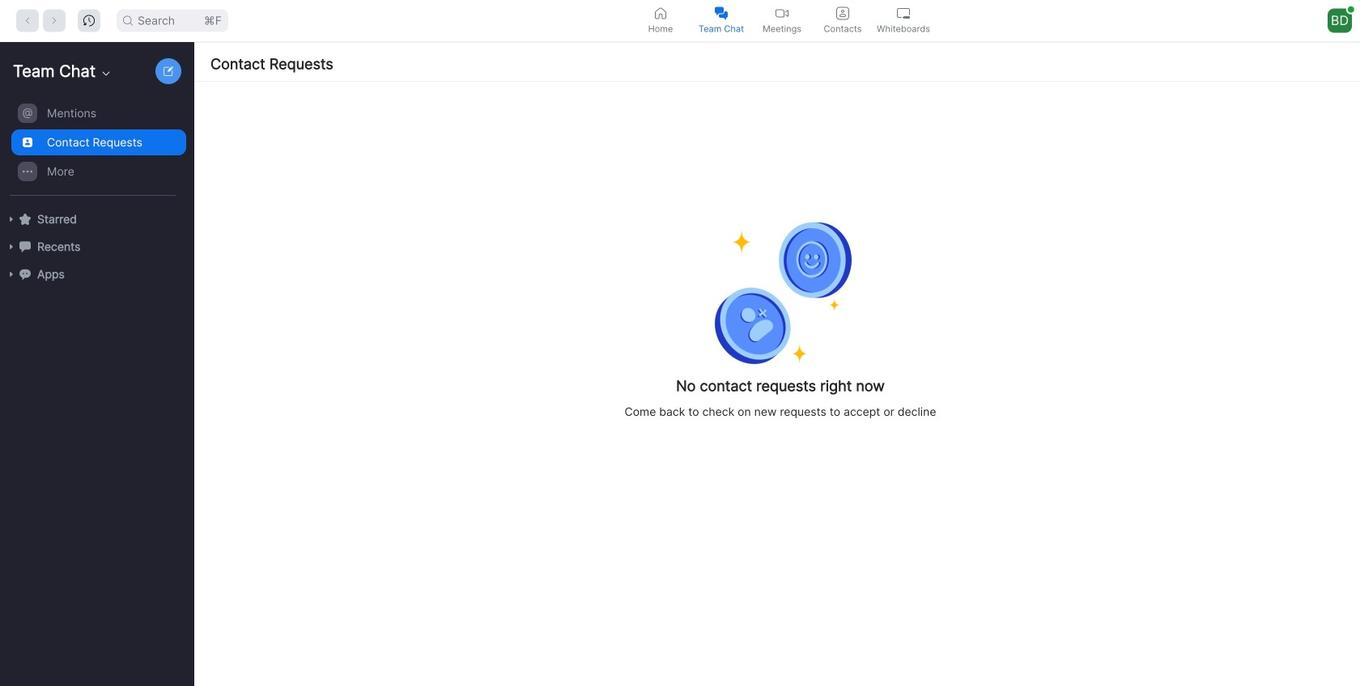 Task type: locate. For each thing, give the bounding box(es) containing it.
star image
[[19, 214, 31, 225]]

triangle right image
[[6, 215, 16, 224]]

star image
[[19, 214, 31, 225]]

whiteboard small image
[[897, 7, 910, 20], [897, 7, 910, 20]]

profile contact image
[[836, 7, 849, 20]]

online image
[[1348, 6, 1354, 13], [1348, 6, 1354, 13]]

group
[[0, 99, 186, 196]]

magnifier image
[[123, 16, 133, 26]]

tab list
[[630, 0, 934, 41]]

magnifier image
[[123, 16, 133, 26]]

home small image
[[654, 7, 667, 20], [654, 7, 667, 20]]

triangle right image for apps tree item at the top
[[6, 270, 16, 279]]

tree
[[0, 97, 191, 304]]

video on image
[[776, 7, 789, 20], [776, 7, 789, 20]]

history image
[[83, 15, 95, 26], [83, 15, 95, 26]]

triangle right image for triangle right icon at the left top
[[6, 215, 16, 224]]

profile contact image
[[836, 7, 849, 20]]

new image
[[164, 66, 173, 76]]

apps tree item
[[6, 261, 186, 288]]

chatbot image
[[19, 269, 31, 280]]

chevron down small image
[[100, 67, 113, 80], [100, 67, 113, 80]]

triangle right image
[[6, 215, 16, 224], [6, 242, 16, 252], [6, 242, 16, 252], [6, 270, 16, 279], [6, 270, 16, 279]]



Task type: describe. For each thing, give the bounding box(es) containing it.
starred tree item
[[6, 206, 186, 233]]

triangle right image for recents tree item
[[6, 242, 16, 252]]

team chat image
[[715, 7, 728, 20]]

chat image
[[19, 241, 31, 252]]

team chat image
[[715, 7, 728, 20]]

recents tree item
[[6, 233, 186, 261]]

chat image
[[19, 241, 31, 252]]

new image
[[164, 66, 173, 76]]

chatbot image
[[19, 269, 31, 280]]



Task type: vqa. For each thing, say whether or not it's contained in the screenshot.
Team
no



